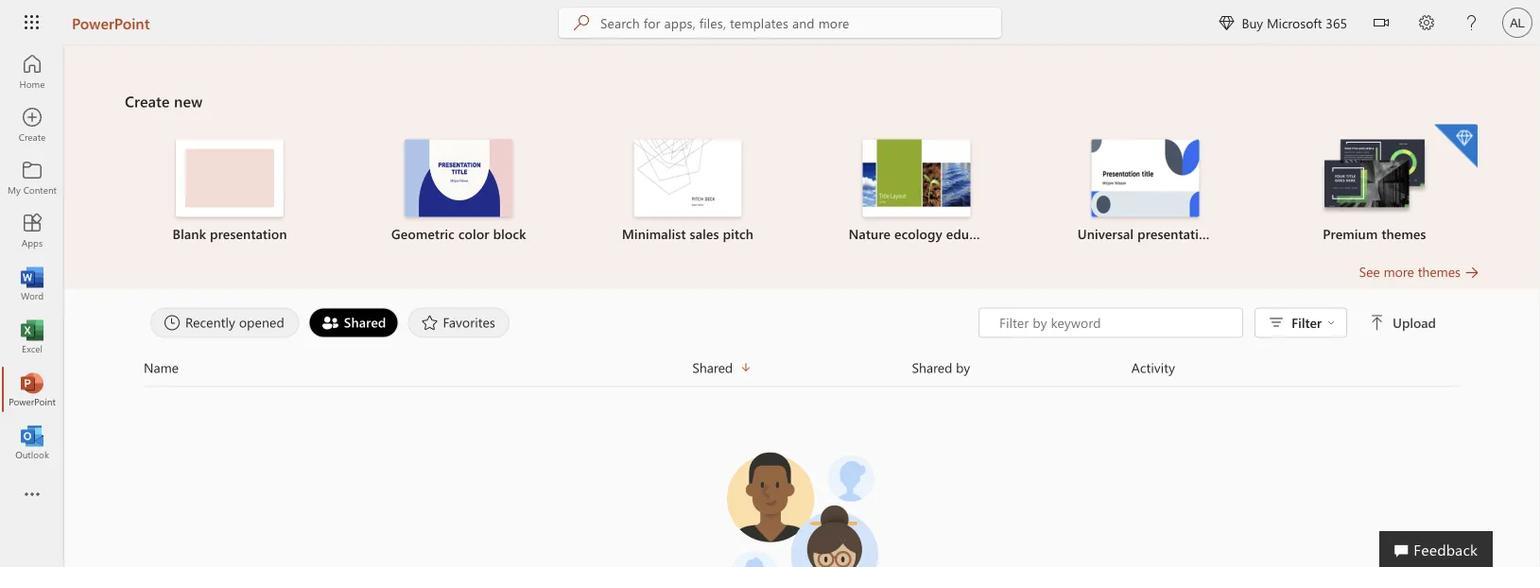 Task type: vqa. For each thing, say whether or not it's contained in the screenshot.
Apps icon
yes



Task type: describe. For each thing, give the bounding box(es) containing it.
nature ecology education photo presentation element
[[814, 139, 1020, 244]]

themes inside list
[[1382, 225, 1427, 243]]

outlook image
[[23, 433, 42, 452]]

row inside create new "main content"
[[144, 357, 1461, 387]]

powerpoint image
[[23, 380, 42, 399]]

shared button
[[693, 357, 912, 379]]

see more themes
[[1360, 263, 1461, 280]]

empty state icon image
[[717, 440, 888, 567]]

feedback button
[[1380, 531, 1493, 567]]

 upload
[[1370, 314, 1437, 331]]

recently opened tab
[[146, 308, 304, 338]]

blank
[[173, 225, 206, 243]]

 buy microsoft 365
[[1219, 14, 1348, 31]]

name button
[[144, 357, 693, 379]]

microsoft
[[1267, 14, 1323, 31]]

none search field inside powerpoint banner
[[559, 8, 1001, 38]]

minimalist sales pitch element
[[585, 139, 791, 244]]

list inside create new "main content"
[[125, 122, 1480, 262]]

by
[[956, 359, 970, 376]]

see more themes button
[[1360, 262, 1480, 281]]

universal presentation element
[[1043, 139, 1249, 244]]

premium themes
[[1323, 225, 1427, 243]]

shared inside tab
[[344, 314, 386, 331]]

al
[[1510, 15, 1525, 30]]


[[1219, 15, 1235, 30]]

shared by button
[[912, 357, 1132, 379]]


[[1370, 315, 1386, 331]]

buy
[[1242, 14, 1264, 31]]

nature ecology education photo presentation image
[[863, 139, 971, 217]]

shared element
[[309, 308, 399, 338]]

blank presentation
[[173, 225, 287, 243]]

shared tab
[[304, 308, 403, 338]]

feedback
[[1414, 539, 1478, 559]]

word image
[[23, 274, 42, 293]]

favorites
[[443, 314, 496, 331]]

powerpoint banner
[[0, 0, 1541, 49]]


[[1328, 319, 1335, 327]]

upload
[[1393, 314, 1437, 331]]

recently opened
[[185, 314, 284, 331]]

powerpoint
[[72, 12, 150, 33]]

presentation for blank presentation
[[210, 225, 287, 243]]

universal presentation
[[1078, 225, 1215, 243]]

geometric color block image
[[405, 139, 513, 217]]

filter
[[1292, 314, 1322, 331]]

premium
[[1323, 225, 1378, 243]]

block
[[493, 225, 526, 243]]

excel image
[[23, 327, 42, 346]]

Filter by keyword text field
[[998, 314, 1233, 332]]

premium themes element
[[1272, 124, 1478, 244]]

minimalist sales pitch image
[[634, 139, 742, 217]]

geometric color block
[[391, 225, 526, 243]]


[[1374, 15, 1389, 30]]

 button
[[1359, 0, 1404, 49]]

pitch
[[723, 225, 754, 243]]

color
[[459, 225, 490, 243]]

activity
[[1132, 359, 1176, 376]]

my content image
[[23, 168, 42, 187]]



Task type: locate. For each thing, give the bounding box(es) containing it.
tab list inside create new "main content"
[[146, 308, 979, 338]]

new
[[174, 91, 203, 111]]

row
[[144, 357, 1461, 387]]

365
[[1326, 14, 1348, 31]]

view more apps image
[[23, 486, 42, 505]]

see
[[1360, 263, 1381, 280]]

themes
[[1382, 225, 1427, 243], [1418, 263, 1461, 280]]

list containing blank presentation
[[125, 122, 1480, 262]]

tab list containing recently opened
[[146, 308, 979, 338]]

opened
[[239, 314, 284, 331]]

activity, column 4 of 4 column header
[[1132, 357, 1461, 379]]

1 horizontal spatial presentation
[[1138, 225, 1215, 243]]

create new main content
[[64, 45, 1541, 567]]

themes inside button
[[1418, 263, 1461, 280]]

presentation
[[210, 225, 287, 243], [1138, 225, 1215, 243]]

blank presentation element
[[127, 139, 333, 244]]

2 presentation from the left
[[1138, 225, 1215, 243]]

tab list
[[146, 308, 979, 338]]

filter 
[[1292, 314, 1335, 331]]

1 vertical spatial themes
[[1418, 263, 1461, 280]]

create new
[[125, 91, 203, 111]]

1 presentation from the left
[[210, 225, 287, 243]]

create
[[125, 91, 170, 111]]

home image
[[23, 62, 42, 81]]

premium themes image
[[1321, 139, 1429, 215]]

universal
[[1078, 225, 1134, 243]]

list
[[125, 122, 1480, 262]]

row containing name
[[144, 357, 1461, 387]]

0 vertical spatial themes
[[1382, 225, 1427, 243]]

1 horizontal spatial shared
[[693, 359, 733, 376]]

minimalist
[[622, 225, 686, 243]]

presentation right blank
[[210, 225, 287, 243]]

universal presentation image
[[1092, 139, 1200, 217]]

2 horizontal spatial shared
[[912, 359, 953, 376]]

0 horizontal spatial shared
[[344, 314, 386, 331]]

presentation for universal presentation
[[1138, 225, 1215, 243]]

None search field
[[559, 8, 1001, 38]]

recently opened element
[[150, 308, 300, 338]]

sales
[[690, 225, 719, 243]]

status inside create new "main content"
[[979, 308, 1440, 338]]

navigation
[[0, 45, 64, 469]]

geometric color block element
[[356, 139, 562, 244]]

themes up more
[[1382, 225, 1427, 243]]

shared for shared button
[[693, 359, 733, 376]]

presentation down the universal presentation image
[[1138, 225, 1215, 243]]

shared
[[344, 314, 386, 331], [693, 359, 733, 376], [912, 359, 953, 376]]

create image
[[23, 115, 42, 134]]

minimalist sales pitch
[[622, 225, 754, 243]]

apps image
[[23, 221, 42, 240]]

0 horizontal spatial presentation
[[210, 225, 287, 243]]

al button
[[1495, 0, 1541, 45]]

more
[[1384, 263, 1415, 280]]

premium templates diamond image
[[1435, 124, 1478, 168]]

favorites element
[[408, 308, 510, 338]]

geometric
[[391, 225, 455, 243]]

Search box. Suggestions appear as you type. search field
[[600, 8, 1001, 38]]

recently
[[185, 314, 235, 331]]

themes right more
[[1418, 263, 1461, 280]]

name
[[144, 359, 179, 376]]

shared by
[[912, 359, 970, 376]]

status containing filter
[[979, 308, 1440, 338]]

shared for shared by
[[912, 359, 953, 376]]

status
[[979, 308, 1440, 338]]



